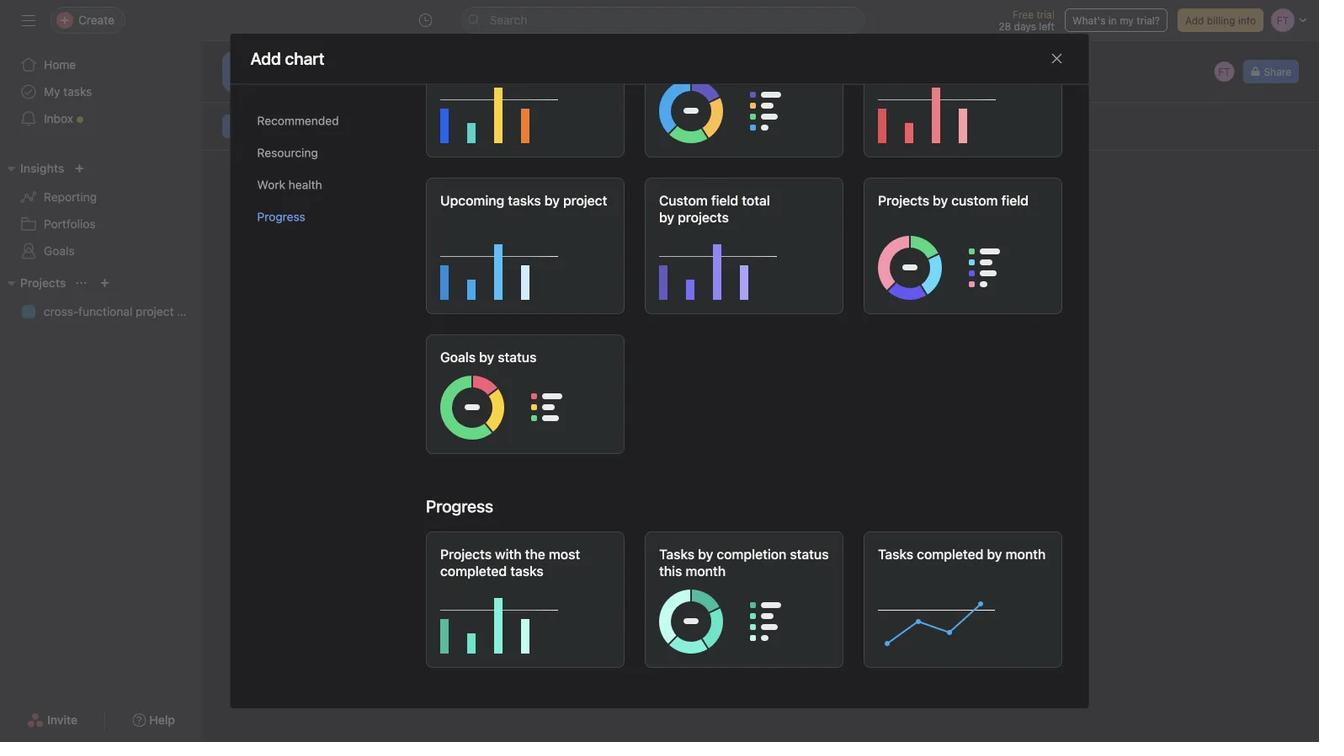 Task type: vqa. For each thing, say whether or not it's contained in the screenshot.
Template inside projects Element
no



Task type: describe. For each thing, give the bounding box(es) containing it.
my tasks
[[44, 85, 92, 99]]

trial
[[1037, 8, 1055, 20]]

share
[[1265, 66, 1292, 77]]

ft button
[[1213, 60, 1237, 83]]

1 vertical spatial chart
[[500, 327, 525, 339]]

0 horizontal spatial add
[[243, 120, 262, 132]]

completion
[[717, 546, 787, 562]]

tasks by completion status this month button
[[645, 531, 844, 668]]

tasks for tasks by completion status this month
[[659, 546, 695, 562]]

work health button
[[257, 169, 399, 201]]

portfolios link
[[10, 211, 192, 238]]

status
[[790, 546, 829, 562]]

with
[[495, 546, 521, 562]]

inbox
[[44, 112, 73, 125]]

28
[[999, 20, 1012, 32]]

0 vertical spatial add chart button
[[222, 115, 298, 138]]

by month
[[987, 546, 1046, 562]]

new dashboard
[[276, 71, 396, 91]]

completed
[[917, 546, 984, 562]]

most
[[549, 546, 580, 562]]

resourcing
[[257, 146, 318, 160]]

projects button
[[0, 273, 66, 293]]

global element
[[0, 41, 202, 142]]

progress inside button
[[257, 210, 306, 224]]

goals link
[[10, 238, 192, 264]]

add to starred image
[[428, 74, 441, 88]]

by project
[[544, 192, 607, 208]]

billing
[[1208, 14, 1236, 26]]

1 vertical spatial add chart button
[[253, 171, 751, 461]]

add chart
[[251, 49, 325, 68]]

upcoming tasks by project button
[[426, 178, 625, 314]]

what's
[[1073, 14, 1106, 26]]

custom field total by projects button
[[645, 178, 844, 314]]

cross-functional project plan link
[[10, 298, 200, 325]]

projects by custom field
[[878, 192, 1029, 208]]

inbox link
[[10, 105, 192, 132]]

close image
[[1051, 52, 1064, 65]]

work health
[[257, 178, 322, 192]]

home link
[[10, 51, 192, 78]]

free trial 28 days left
[[999, 8, 1055, 32]]

home
[[44, 58, 76, 72]]

hide sidebar image
[[22, 13, 35, 27]]

show options image
[[404, 74, 418, 88]]

upcoming
[[440, 192, 504, 208]]

recommended
[[257, 114, 339, 128]]

add billing info button
[[1178, 8, 1264, 32]]

my
[[44, 85, 60, 99]]

report image
[[232, 61, 253, 82]]

insights button
[[0, 158, 64, 179]]

projects with the most completed tasks button
[[426, 531, 625, 668]]

my
[[1120, 14, 1134, 26]]

the
[[525, 546, 545, 562]]

completed tasks
[[440, 563, 543, 579]]

tasks for tasks completed by month
[[878, 546, 914, 562]]

goals for goals
[[44, 244, 75, 258]]

free
[[1013, 8, 1034, 20]]

projects element
[[0, 268, 202, 328]]

health
[[289, 178, 322, 192]]

goals by status
[[440, 349, 536, 365]]

tasks completed by month
[[878, 546, 1046, 562]]

goals for goals by status
[[440, 349, 476, 365]]

upcoming tasks by project
[[440, 192, 607, 208]]

tasks completed by month button
[[864, 531, 1063, 668]]

resourcing button
[[257, 137, 399, 169]]

custom
[[659, 192, 708, 208]]

1 vertical spatial add chart
[[479, 327, 525, 339]]

ft
[[1219, 66, 1231, 77]]

projects for projects
[[20, 276, 66, 290]]

left
[[1040, 20, 1055, 32]]

invite button
[[16, 705, 89, 735]]

in
[[1109, 14, 1118, 26]]

image of a multicolored donut chart image inside projects by custom field button
[[878, 232, 1050, 300]]



Task type: locate. For each thing, give the bounding box(es) containing it.
goals inside insights element
[[44, 244, 75, 258]]

by for projects
[[933, 192, 948, 208]]

0 vertical spatial by
[[933, 192, 948, 208]]

0 horizontal spatial projects
[[20, 276, 66, 290]]

add up goals by status
[[479, 327, 497, 339]]

projects by custom field button
[[864, 178, 1063, 314]]

progress up completed tasks
[[426, 496, 493, 516]]

0 horizontal spatial reporting
[[44, 190, 97, 204]]

progress button
[[257, 201, 399, 233]]

share button
[[1244, 60, 1300, 83]]

tasks up "this month"
[[659, 546, 695, 562]]

image of a blue line chart image
[[878, 586, 1050, 654]]

1 vertical spatial goals
[[440, 349, 476, 365]]

1 vertical spatial by
[[698, 546, 713, 562]]

image of a multicolored column chart image
[[440, 76, 612, 143]]

tasks right my
[[63, 85, 92, 99]]

0 vertical spatial reporting link
[[276, 51, 329, 69]]

by inside tasks by completion status this month
[[698, 546, 713, 562]]

2 vertical spatial add
[[479, 327, 497, 339]]

reporting up new dashboard
[[276, 53, 329, 67]]

1 horizontal spatial add chart
[[479, 327, 525, 339]]

1 horizontal spatial by
[[933, 192, 948, 208]]

total
[[742, 192, 770, 208]]

image of a green donut chart image
[[659, 586, 831, 654]]

tasks for upcoming
[[508, 192, 541, 208]]

0 horizontal spatial chart
[[265, 120, 290, 132]]

functional
[[78, 304, 132, 318]]

1 vertical spatial reporting
[[44, 190, 97, 204]]

projects inside projects with the most completed tasks
[[440, 546, 492, 562]]

1 horizontal spatial tasks
[[508, 192, 541, 208]]

projects for projects with the most completed tasks
[[440, 546, 492, 562]]

0 vertical spatial projects
[[878, 192, 929, 208]]

tasks inside tasks by completion status this month
[[659, 546, 695, 562]]

1 horizontal spatial chart
[[500, 327, 525, 339]]

by projects
[[659, 209, 729, 225]]

1 horizontal spatial add
[[479, 327, 497, 339]]

portfolios
[[44, 217, 96, 231]]

trial?
[[1137, 14, 1161, 26]]

0 horizontal spatial by
[[698, 546, 713, 562]]

0 horizontal spatial goals
[[44, 244, 75, 258]]

insights element
[[0, 153, 202, 268]]

1 vertical spatial add
[[243, 120, 262, 132]]

what's in my trial?
[[1073, 14, 1161, 26]]

add inside button
[[1186, 14, 1205, 26]]

goals left by status
[[440, 349, 476, 365]]

2 tasks from the left
[[878, 546, 914, 562]]

1 horizontal spatial progress
[[426, 496, 493, 516]]

1 horizontal spatial reporting link
[[276, 51, 329, 69]]

1 tasks from the left
[[659, 546, 695, 562]]

tasks left by project
[[508, 192, 541, 208]]

cross-
[[44, 304, 78, 318]]

recommended button
[[257, 105, 399, 137]]

progress
[[257, 210, 306, 224], [426, 496, 493, 516]]

chart up resourcing on the top left
[[265, 120, 290, 132]]

by inside button
[[933, 192, 948, 208]]

goals down portfolios
[[44, 244, 75, 258]]

invite
[[47, 713, 78, 727]]

by for tasks
[[698, 546, 713, 562]]

0 horizontal spatial progress
[[257, 210, 306, 224]]

reporting link up new dashboard
[[276, 51, 329, 69]]

tasks left completed
[[878, 546, 914, 562]]

1 vertical spatial progress
[[426, 496, 493, 516]]

0 vertical spatial add
[[1186, 14, 1205, 26]]

projects with the most completed tasks
[[440, 546, 580, 579]]

add
[[1186, 14, 1205, 26], [243, 120, 262, 132], [479, 327, 497, 339]]

chart up by status
[[500, 327, 525, 339]]

tasks for my
[[63, 85, 92, 99]]

add billing info
[[1186, 14, 1257, 26]]

2 vertical spatial projects
[[440, 546, 492, 562]]

by left custom field
[[933, 192, 948, 208]]

goals
[[44, 244, 75, 258], [440, 349, 476, 365]]

projects inside dropdown button
[[20, 276, 66, 290]]

image of a blue column chart image
[[440, 232, 612, 300]]

tasks
[[659, 546, 695, 562], [878, 546, 914, 562]]

by up "this month"
[[698, 546, 713, 562]]

search list box
[[461, 7, 865, 34]]

add chart up by status
[[479, 327, 525, 339]]

projects
[[878, 192, 929, 208], [20, 276, 66, 290], [440, 546, 492, 562]]

1 vertical spatial tasks
[[508, 192, 541, 208]]

plan
[[177, 304, 200, 318]]

this month
[[659, 563, 726, 579]]

search
[[490, 13, 528, 27]]

reporting
[[276, 53, 329, 67], [44, 190, 97, 204]]

2 horizontal spatial add
[[1186, 14, 1205, 26]]

0 horizontal spatial tasks
[[659, 546, 695, 562]]

cross-functional project plan
[[44, 304, 200, 318]]

0 vertical spatial tasks
[[63, 85, 92, 99]]

0 horizontal spatial add chart
[[243, 120, 290, 132]]

add left billing on the right top
[[1186, 14, 1205, 26]]

reporting link
[[276, 51, 329, 69], [10, 184, 192, 211]]

projects inside button
[[878, 192, 929, 208]]

search button
[[461, 7, 865, 34]]

1 horizontal spatial goals
[[440, 349, 476, 365]]

0 vertical spatial reporting
[[276, 53, 329, 67]]

1 vertical spatial reporting link
[[10, 184, 192, 211]]

0 vertical spatial progress
[[257, 210, 306, 224]]

chart
[[265, 120, 290, 132], [500, 327, 525, 339]]

by status
[[479, 349, 536, 365]]

0 vertical spatial goals
[[44, 244, 75, 258]]

2 horizontal spatial projects
[[878, 192, 929, 208]]

custom field
[[952, 192, 1029, 208]]

image of a green column chart image
[[440, 586, 612, 654]]

projects for projects by custom field
[[878, 192, 929, 208]]

goals by status button
[[426, 334, 625, 454]]

what's in my trial? button
[[1065, 8, 1168, 32]]

image of a purple column chart image
[[659, 232, 831, 300]]

custom field total by projects
[[659, 192, 770, 225]]

tasks
[[63, 85, 92, 99], [508, 192, 541, 208]]

0 horizontal spatial reporting link
[[10, 184, 192, 211]]

add up resourcing on the top left
[[243, 120, 262, 132]]

days
[[1015, 20, 1037, 32]]

work
[[257, 178, 286, 192]]

1 vertical spatial projects
[[20, 276, 66, 290]]

0 vertical spatial chart
[[265, 120, 290, 132]]

tasks inside "link"
[[63, 85, 92, 99]]

1 horizontal spatial tasks
[[878, 546, 914, 562]]

tasks inside "button"
[[508, 192, 541, 208]]

progress down work health
[[257, 210, 306, 224]]

0 vertical spatial add chart
[[243, 120, 290, 132]]

reporting inside insights element
[[44, 190, 97, 204]]

info
[[1239, 14, 1257, 26]]

1 horizontal spatial reporting
[[276, 53, 329, 67]]

image of a multicolored donut chart image inside goals by status button
[[440, 372, 612, 440]]

tasks by completion status this month
[[659, 546, 829, 579]]

add chart up resourcing on the top left
[[243, 120, 290, 132]]

my tasks link
[[10, 78, 192, 105]]

add chart
[[243, 120, 290, 132], [479, 327, 525, 339]]

project
[[136, 304, 174, 318]]

goals inside button
[[440, 349, 476, 365]]

image of a multicolored donut chart image
[[659, 76, 831, 143], [878, 76, 1050, 143], [878, 232, 1050, 300], [440, 372, 612, 440]]

1 horizontal spatial projects
[[440, 546, 492, 562]]

reporting up portfolios
[[44, 190, 97, 204]]

add chart button
[[222, 115, 298, 138], [253, 171, 751, 461]]

reporting link up portfolios
[[10, 184, 192, 211]]

field
[[711, 192, 738, 208]]

0 horizontal spatial tasks
[[63, 85, 92, 99]]

by
[[933, 192, 948, 208], [698, 546, 713, 562]]

insights
[[20, 161, 64, 175]]



